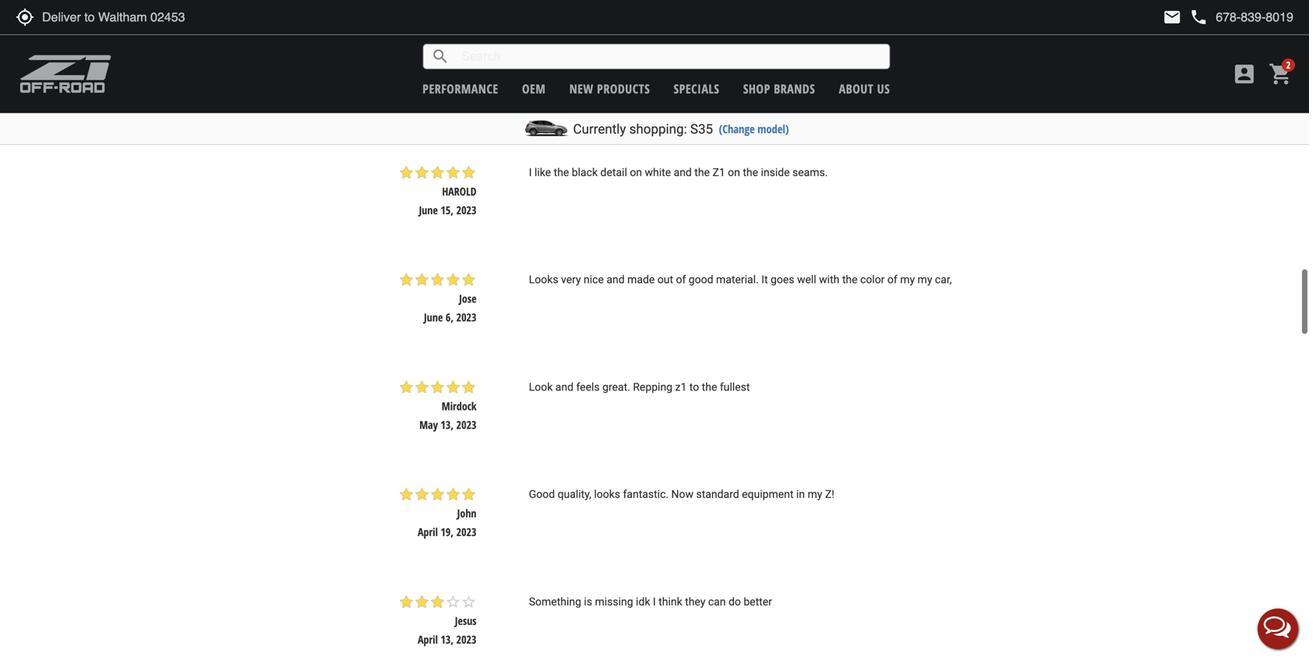 Task type: locate. For each thing, give the bounding box(es) containing it.
quality,
[[558, 488, 592, 501]]

white
[[645, 166, 671, 179]]

2023 inside star star star star star mirdock may 13, 2023
[[456, 417, 477, 432]]

13, inside the star star star star_border star_border jesus april 13, 2023
[[441, 632, 454, 647]]

good up new products
[[602, 59, 628, 71]]

and right nice
[[607, 273, 625, 286]]

1 vertical spatial april
[[418, 632, 438, 647]]

star star star star star jose june 6, 2023
[[399, 272, 477, 325]]

4 2023 from the top
[[456, 525, 477, 540]]

2 13, from the top
[[441, 632, 454, 647]]

good
[[529, 59, 555, 71], [602, 59, 628, 71], [529, 488, 555, 501]]

of right out
[[676, 273, 686, 286]]

april inside star star star star star john april 19, 2023
[[418, 525, 438, 540]]

2 vertical spatial and
[[556, 381, 574, 394]]

my_location
[[16, 8, 34, 27]]

i left like
[[529, 166, 532, 179]]

0 horizontal spatial i
[[529, 166, 532, 179]]

about
[[839, 80, 874, 97]]

2023 right 6,
[[456, 310, 477, 325]]

phone link
[[1190, 8, 1294, 27]]

may
[[420, 417, 438, 432]]

2023
[[456, 203, 477, 217], [456, 310, 477, 325], [456, 417, 477, 432], [456, 525, 477, 540], [456, 632, 477, 647]]

2023 inside the star star star star_border star_border jesus april 13, 2023
[[456, 632, 477, 647]]

april inside the star star star star_border star_border jesus april 13, 2023
[[418, 632, 438, 647]]

0 horizontal spatial of
[[676, 273, 686, 286]]

new products link
[[570, 80, 650, 97]]

0 vertical spatial june
[[419, 203, 438, 217]]

to
[[690, 381, 699, 394]]

3 2023 from the top
[[456, 417, 477, 432]]

0 vertical spatial i
[[529, 166, 532, 179]]

0 vertical spatial april
[[418, 525, 438, 540]]

good material, good looking hat👍
[[529, 59, 696, 71]]

13, for star_border
[[441, 632, 454, 647]]

they
[[685, 595, 706, 608]]

0 horizontal spatial and
[[556, 381, 574, 394]]

mail
[[1163, 8, 1182, 27]]

of
[[676, 273, 686, 286], [888, 273, 898, 286]]

my right color on the top right of page
[[900, 273, 915, 286]]

repping
[[633, 381, 673, 394]]

2023 down "john"
[[456, 525, 477, 540]]

2 horizontal spatial and
[[674, 166, 692, 179]]

june for star star star star star jose june 6, 2023
[[424, 310, 443, 325]]

1 13, from the top
[[441, 417, 454, 432]]

1 vertical spatial 13,
[[441, 632, 454, 647]]

z1
[[713, 166, 725, 179]]

13,
[[441, 417, 454, 432], [441, 632, 454, 647]]

2 horizontal spatial my
[[918, 273, 933, 286]]

of right color on the top right of page
[[888, 273, 898, 286]]

new
[[570, 80, 594, 97]]

star star star star_border star_border jesus april 13, 2023
[[399, 594, 477, 647]]

on left white
[[630, 166, 642, 179]]

like
[[535, 166, 551, 179]]

1 horizontal spatial and
[[607, 273, 625, 286]]

2023 for star star star star star harold june 15, 2023
[[456, 203, 477, 217]]

1 star_border from the left
[[445, 594, 461, 610]]

june left 6,
[[424, 310, 443, 325]]

june inside star star star star star harold june 15, 2023
[[419, 203, 438, 217]]

good for john
[[529, 488, 555, 501]]

shopping_cart link
[[1265, 62, 1294, 87]]

0 vertical spatial and
[[674, 166, 692, 179]]

june for star star star star star harold june 15, 2023
[[419, 203, 438, 217]]

out
[[658, 273, 674, 286]]

2023 down mirdock
[[456, 417, 477, 432]]

1 vertical spatial i
[[653, 595, 656, 608]]

model)
[[758, 121, 789, 136]]

1 horizontal spatial on
[[728, 166, 740, 179]]

my right in
[[808, 488, 823, 501]]

june
[[419, 203, 438, 217], [424, 310, 443, 325]]

shopping:
[[630, 121, 687, 137]]

i right idk
[[653, 595, 656, 608]]

2023 inside star star star star star jose june 6, 2023
[[456, 310, 477, 325]]

2 2023 from the top
[[456, 310, 477, 325]]

hat👍
[[669, 59, 696, 71]]

material,
[[558, 59, 600, 71]]

star star star star star john april 19, 2023
[[399, 487, 477, 540]]

look and feels great. repping z1 to the fullest
[[529, 381, 750, 394]]

oem
[[522, 80, 546, 97]]

on right z1
[[728, 166, 740, 179]]

6,
[[446, 310, 454, 325]]

1 on from the left
[[630, 166, 642, 179]]

1 vertical spatial june
[[424, 310, 443, 325]]

my left car,
[[918, 273, 933, 286]]

looks very nice and made out of good material. it goes well with the color of my my car,
[[529, 273, 952, 286]]

on
[[630, 166, 642, 179], [728, 166, 740, 179]]

and right white
[[674, 166, 692, 179]]

2 april from the top
[[418, 632, 438, 647]]

star
[[414, 57, 430, 73], [430, 57, 445, 73], [445, 57, 461, 73], [461, 57, 477, 73], [399, 165, 414, 180], [414, 165, 430, 180], [430, 165, 445, 180], [445, 165, 461, 180], [461, 165, 477, 180], [399, 272, 414, 288], [414, 272, 430, 288], [430, 272, 445, 288], [445, 272, 461, 288], [461, 272, 477, 288], [399, 380, 414, 395], [414, 380, 430, 395], [430, 380, 445, 395], [445, 380, 461, 395], [461, 380, 477, 395], [399, 487, 414, 502], [414, 487, 430, 502], [430, 487, 445, 502], [445, 487, 461, 502], [461, 487, 477, 502], [399, 594, 414, 610], [414, 594, 430, 610], [430, 594, 445, 610]]

june left 15,
[[419, 203, 438, 217]]

2 star_border from the left
[[461, 594, 477, 610]]

good up oem
[[529, 59, 555, 71]]

star_border
[[445, 594, 461, 610], [461, 594, 477, 610]]

april for star_border
[[418, 632, 438, 647]]

my
[[900, 273, 915, 286], [918, 273, 933, 286], [808, 488, 823, 501]]

2023 down jesus
[[456, 632, 477, 647]]

now
[[672, 488, 694, 501]]

i
[[529, 166, 532, 179], [653, 595, 656, 608]]

z1 motorsports logo image
[[19, 55, 112, 94]]

2023 for star star star star star jose june 6, 2023
[[456, 310, 477, 325]]

13, inside star star star star star mirdock may 13, 2023
[[441, 417, 454, 432]]

0 horizontal spatial on
[[630, 166, 642, 179]]

fullest
[[720, 381, 750, 394]]

2023 inside star star star star star john april 19, 2023
[[456, 525, 477, 540]]

2023 for star star star star_border star_border jesus april 13, 2023
[[456, 632, 477, 647]]

something is missing idk i think they can do better
[[529, 595, 772, 608]]

2 on from the left
[[728, 166, 740, 179]]

1 april from the top
[[418, 525, 438, 540]]

well
[[797, 273, 817, 286]]

feels
[[576, 381, 600, 394]]

the
[[554, 166, 569, 179], [695, 166, 710, 179], [743, 166, 758, 179], [842, 273, 858, 286], [702, 381, 717, 394]]

it
[[762, 273, 768, 286]]

equipment
[[742, 488, 794, 501]]

5 2023 from the top
[[456, 632, 477, 647]]

car,
[[935, 273, 952, 286]]

good left quality,
[[529, 488, 555, 501]]

2023 inside star star star star star harold june 15, 2023
[[456, 203, 477, 217]]

and left feels
[[556, 381, 574, 394]]

1 horizontal spatial of
[[888, 273, 898, 286]]

april
[[418, 525, 438, 540], [418, 632, 438, 647]]

goes
[[771, 273, 795, 286]]

2023 right 15,
[[456, 203, 477, 217]]

oem link
[[522, 80, 546, 97]]

the left z1
[[695, 166, 710, 179]]

brands
[[774, 80, 816, 97]]

0 vertical spatial 13,
[[441, 417, 454, 432]]

1 horizontal spatial i
[[653, 595, 656, 608]]

1 2023 from the top
[[456, 203, 477, 217]]

specials link
[[674, 80, 720, 97]]

june inside star star star star star jose june 6, 2023
[[424, 310, 443, 325]]

good quality, looks fantastic. now standard equipment in my z!
[[529, 488, 835, 501]]



Task type: describe. For each thing, give the bounding box(es) containing it.
(change model) link
[[719, 121, 789, 136]]

looking
[[631, 59, 667, 71]]

mail link
[[1163, 8, 1182, 27]]

0 horizontal spatial my
[[808, 488, 823, 501]]

new products
[[570, 80, 650, 97]]

jose
[[459, 291, 477, 306]]

the right like
[[554, 166, 569, 179]]

about us link
[[839, 80, 890, 97]]

products
[[597, 80, 650, 97]]

1 of from the left
[[676, 273, 686, 286]]

very
[[561, 273, 581, 286]]

currently
[[573, 121, 626, 137]]

the right with on the right of page
[[842, 273, 858, 286]]

star star star star star mirdock may 13, 2023
[[399, 380, 477, 432]]

z!
[[825, 488, 835, 501]]

black
[[572, 166, 598, 179]]

2 of from the left
[[888, 273, 898, 286]]

with
[[819, 273, 840, 286]]

the right to
[[702, 381, 717, 394]]

2023 for star star star star star mirdock may 13, 2023
[[456, 417, 477, 432]]

account_box
[[1232, 62, 1257, 87]]

performance link
[[423, 80, 499, 97]]

seams.
[[793, 166, 828, 179]]

good
[[689, 273, 714, 286]]

inside
[[761, 166, 790, 179]]

can
[[708, 595, 726, 608]]

Search search field
[[450, 44, 890, 69]]

account_box link
[[1228, 62, 1261, 87]]

material.
[[716, 273, 759, 286]]

currently shopping: s35 (change model)
[[573, 121, 789, 137]]

missing
[[595, 595, 633, 608]]

1 vertical spatial and
[[607, 273, 625, 286]]

look
[[529, 381, 553, 394]]

john
[[457, 506, 477, 521]]

in
[[797, 488, 805, 501]]

made
[[628, 273, 655, 286]]

looks
[[529, 273, 559, 286]]

2023 for star star star star star john april 19, 2023
[[456, 525, 477, 540]]

specials
[[674, 80, 720, 97]]

shop brands
[[743, 80, 816, 97]]

13, for star
[[441, 417, 454, 432]]

s35
[[691, 121, 713, 137]]

performance
[[423, 80, 499, 97]]

color
[[861, 273, 885, 286]]

april for star
[[418, 525, 438, 540]]

do
[[729, 595, 741, 608]]

looks
[[594, 488, 621, 501]]

1 horizontal spatial my
[[900, 273, 915, 286]]

19,
[[441, 525, 454, 540]]

z1
[[675, 381, 687, 394]]

the left 'inside'
[[743, 166, 758, 179]]

good for steven
[[529, 59, 555, 71]]

about us
[[839, 80, 890, 97]]

jesus
[[455, 613, 477, 628]]

shop
[[743, 80, 771, 97]]

think
[[659, 595, 683, 608]]

15,
[[441, 203, 454, 217]]

star star star star steven
[[414, 57, 477, 91]]

fantastic.
[[623, 488, 669, 501]]

something
[[529, 595, 581, 608]]

nice
[[584, 273, 604, 286]]

detail
[[601, 166, 627, 179]]

(change
[[719, 121, 755, 136]]

mail phone
[[1163, 8, 1208, 27]]

idk
[[636, 595, 650, 608]]

phone
[[1190, 8, 1208, 27]]

mirdock
[[442, 399, 477, 413]]

steven
[[448, 76, 477, 91]]

great.
[[603, 381, 630, 394]]

i like the black detail on white and the z1 on the inside seams.
[[529, 166, 828, 179]]

us
[[877, 80, 890, 97]]

star star star star star harold june 15, 2023
[[399, 165, 477, 217]]

standard
[[696, 488, 739, 501]]

better
[[744, 595, 772, 608]]

shop brands link
[[743, 80, 816, 97]]

search
[[431, 47, 450, 66]]

is
[[584, 595, 592, 608]]



Task type: vqa. For each thing, say whether or not it's contained in the screenshot.
Currently
yes



